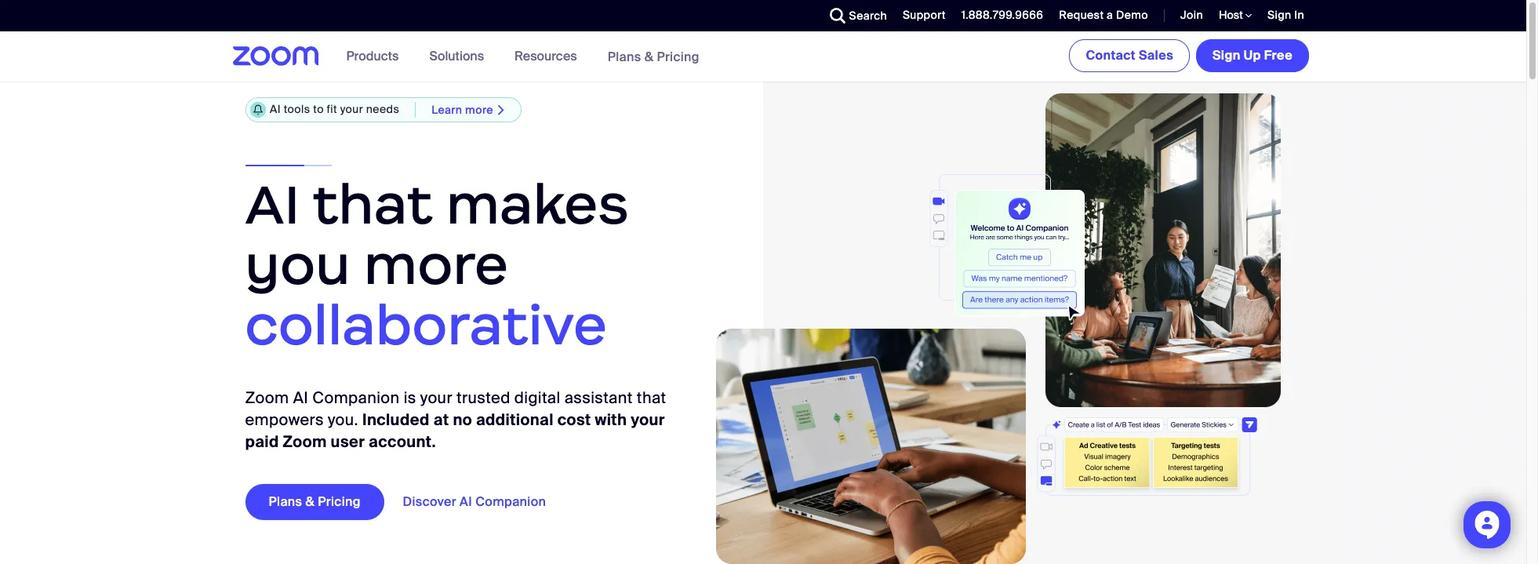 Task type: locate. For each thing, give the bounding box(es) containing it.
sign left up
[[1213, 47, 1241, 64]]

0 horizontal spatial sign
[[1213, 47, 1241, 64]]

request a demo link
[[1047, 0, 1152, 31], [1059, 8, 1148, 22]]

1 vertical spatial more
[[364, 230, 509, 299]]

0 vertical spatial &
[[645, 48, 654, 65]]

trusted
[[457, 388, 511, 408]]

1 horizontal spatial sign
[[1268, 8, 1292, 22]]

that inside ai that makes you more
[[313, 170, 433, 238]]

companion inside 'zoom ai companion is your trusted digital assistant that empowers you.'
[[313, 388, 400, 408]]

sign for sign in
[[1268, 8, 1292, 22]]

you
[[246, 230, 351, 299]]

1 horizontal spatial &
[[645, 48, 654, 65]]

0 vertical spatial companion
[[313, 388, 400, 408]]

1 horizontal spatial plans
[[608, 48, 641, 65]]

zoom inside 'zoom ai companion is your trusted digital assistant that empowers you.'
[[246, 388, 289, 408]]

1 vertical spatial plans
[[269, 494, 303, 510]]

your right fit on the top left of the page
[[340, 102, 363, 116]]

&
[[645, 48, 654, 65], [306, 494, 315, 510]]

contact
[[1086, 47, 1136, 64]]

zoom down the empowers
[[283, 432, 327, 452]]

1 vertical spatial zoom
[[283, 432, 327, 452]]

banner
[[214, 31, 1312, 82]]

plans & pricing link
[[608, 48, 700, 65], [608, 48, 700, 65], [246, 484, 385, 520]]

0 horizontal spatial your
[[340, 102, 363, 116]]

needs
[[366, 102, 399, 116]]

learn more
[[432, 102, 493, 117]]

plans right resources dropdown button
[[608, 48, 641, 65]]

sign
[[1268, 8, 1292, 22], [1213, 47, 1241, 64]]

ai tools to fit your needs
[[270, 102, 399, 116]]

1.888.799.9666 button
[[950, 0, 1047, 31], [961, 8, 1044, 22]]

sign inside button
[[1213, 47, 1241, 64]]

that
[[313, 170, 433, 238], [637, 388, 667, 408]]

support link
[[891, 0, 950, 31], [903, 8, 946, 22]]

0 horizontal spatial companion
[[313, 388, 400, 408]]

discover ai companion link
[[403, 484, 570, 520]]

join link left host
[[1169, 0, 1207, 31]]

support
[[903, 8, 946, 22]]

more
[[465, 102, 493, 117], [364, 230, 509, 299]]

your for fit
[[340, 102, 363, 116]]

banner containing contact sales
[[214, 31, 1312, 82]]

zoom logo image
[[233, 46, 319, 66]]

companion
[[313, 388, 400, 408], [476, 494, 547, 510]]

1 horizontal spatial pricing
[[657, 48, 700, 65]]

1 horizontal spatial that
[[637, 388, 667, 408]]

your inside 'zoom ai companion is your trusted digital assistant that empowers you.'
[[421, 388, 453, 408]]

digital
[[515, 388, 561, 408]]

ai
[[270, 102, 281, 116], [246, 170, 301, 238], [293, 388, 309, 408], [460, 494, 473, 510]]

1 horizontal spatial your
[[421, 388, 453, 408]]

1 horizontal spatial companion
[[476, 494, 547, 510]]

join link
[[1169, 0, 1207, 31], [1181, 8, 1203, 22]]

0 horizontal spatial that
[[313, 170, 433, 238]]

0 vertical spatial zoom
[[246, 388, 289, 408]]

2 vertical spatial your
[[631, 410, 665, 430]]

0 horizontal spatial &
[[306, 494, 315, 510]]

your right with
[[631, 410, 665, 430]]

included
[[363, 410, 430, 430]]

ai inside ai that makes you more
[[246, 170, 301, 238]]

discover ai companion
[[403, 494, 547, 510]]

0 vertical spatial your
[[340, 102, 363, 116]]

zoom ai companion is your trusted digital assistant that empowers you.
[[246, 388, 667, 430]]

0 vertical spatial zoom interface icon image
[[775, 174, 1085, 321]]

ai inside 'zoom ai companion is your trusted digital assistant that empowers you.'
[[293, 388, 309, 408]]

contact sales link
[[1070, 39, 1190, 72]]

zoom
[[246, 388, 289, 408], [283, 432, 327, 452]]

sign for sign up free
[[1213, 47, 1241, 64]]

0 vertical spatial plans & pricing
[[608, 48, 700, 65]]

host
[[1219, 8, 1246, 22]]

sign left in
[[1268, 8, 1292, 22]]

1 vertical spatial that
[[637, 388, 667, 408]]

sign up free button
[[1196, 39, 1309, 72]]

that inside 'zoom ai companion is your trusted digital assistant that empowers you.'
[[637, 388, 667, 408]]

0 horizontal spatial plans & pricing
[[269, 494, 361, 510]]

0 vertical spatial plans
[[608, 48, 641, 65]]

1 vertical spatial sign
[[1213, 47, 1241, 64]]

paid
[[246, 432, 279, 452]]

learn
[[432, 102, 462, 117]]

sign in link
[[1256, 0, 1312, 31], [1268, 8, 1305, 22]]

1 vertical spatial pricing
[[318, 494, 361, 510]]

a
[[1107, 8, 1113, 22]]

pricing inside product information navigation
[[657, 48, 700, 65]]

your for is
[[421, 388, 453, 408]]

companion for zoom
[[313, 388, 400, 408]]

zoom up the empowers
[[246, 388, 289, 408]]

1 horizontal spatial plans & pricing
[[608, 48, 700, 65]]

0 horizontal spatial plans
[[269, 494, 303, 510]]

pricing
[[657, 48, 700, 65], [318, 494, 361, 510]]

2 horizontal spatial your
[[631, 410, 665, 430]]

zoom interface icon image
[[775, 174, 1085, 321], [1037, 417, 1257, 496]]

1 vertical spatial your
[[421, 388, 453, 408]]

assistant
[[565, 388, 633, 408]]

plans
[[608, 48, 641, 65], [269, 494, 303, 510]]

demo
[[1116, 8, 1148, 22]]

0 vertical spatial sign
[[1268, 8, 1292, 22]]

0 horizontal spatial pricing
[[318, 494, 361, 510]]

1 vertical spatial plans & pricing
[[269, 494, 361, 510]]

1 vertical spatial companion
[[476, 494, 547, 510]]

meetings navigation
[[1066, 31, 1312, 75]]

request a demo
[[1059, 8, 1148, 22]]

plans & pricing
[[608, 48, 700, 65], [269, 494, 361, 510]]

host button
[[1219, 8, 1252, 23]]

your
[[340, 102, 363, 116], [421, 388, 453, 408], [631, 410, 665, 430]]

0 vertical spatial that
[[313, 170, 433, 238]]

0 vertical spatial more
[[465, 102, 493, 117]]

makes
[[447, 170, 629, 238]]

your up at at the bottom of page
[[421, 388, 453, 408]]

your inside included at no additional cost with your paid zoom user account.
[[631, 410, 665, 430]]

to
[[313, 102, 324, 116]]

0 vertical spatial pricing
[[657, 48, 700, 65]]

plans down the paid
[[269, 494, 303, 510]]



Task type: describe. For each thing, give the bounding box(es) containing it.
account.
[[369, 432, 437, 452]]

solutions button
[[429, 31, 491, 82]]

plans & pricing inside product information navigation
[[608, 48, 700, 65]]

you.
[[328, 410, 359, 430]]

tools
[[284, 102, 310, 116]]

1 vertical spatial &
[[306, 494, 315, 510]]

up
[[1244, 47, 1261, 64]]

1 vertical spatial zoom interface icon image
[[1037, 417, 1257, 496]]

contact sales
[[1086, 47, 1174, 64]]

discover
[[403, 494, 457, 510]]

plans inside product information navigation
[[608, 48, 641, 65]]

sign in
[[1268, 8, 1305, 22]]

search
[[849, 9, 887, 23]]

sales
[[1139, 47, 1174, 64]]

fit
[[327, 102, 337, 116]]

included at no additional cost with your paid zoom user account.
[[246, 410, 665, 452]]

request
[[1059, 8, 1104, 22]]

search button
[[818, 0, 891, 31]]

user
[[331, 432, 365, 452]]

solutions
[[429, 48, 484, 64]]

collaborative
[[246, 291, 608, 359]]

at
[[434, 410, 449, 430]]

join
[[1181, 8, 1203, 22]]

is
[[404, 388, 417, 408]]

& inside product information navigation
[[645, 48, 654, 65]]

resources
[[515, 48, 577, 64]]

products
[[346, 48, 399, 64]]

resources button
[[515, 31, 584, 82]]

more inside ai that makes you more
[[364, 230, 509, 299]]

with
[[595, 410, 627, 430]]

companion for discover
[[476, 494, 547, 510]]

zoom inside included at no additional cost with your paid zoom user account.
[[283, 432, 327, 452]]

product information navigation
[[335, 31, 711, 82]]

join link up meetings navigation
[[1181, 8, 1203, 22]]

cost
[[558, 410, 592, 430]]

ai that makes you more
[[246, 170, 629, 299]]

additional
[[477, 410, 554, 430]]

sign up free
[[1213, 47, 1293, 64]]

in
[[1295, 8, 1305, 22]]

no
[[453, 410, 473, 430]]

empowers
[[246, 410, 324, 430]]

right image
[[493, 103, 509, 116]]

1.888.799.9666
[[961, 8, 1044, 22]]

products button
[[346, 31, 406, 82]]

free
[[1264, 47, 1293, 64]]



Task type: vqa. For each thing, say whether or not it's contained in the screenshot.
in
yes



